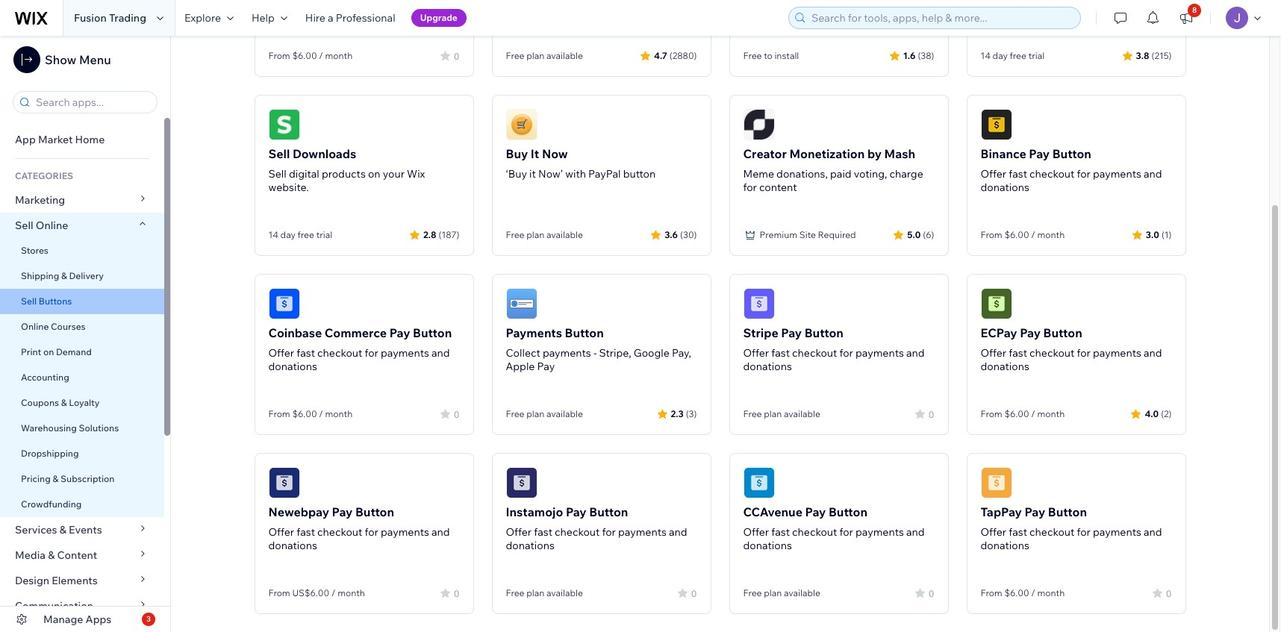 Task type: describe. For each thing, give the bounding box(es) containing it.
and for binance pay button
[[1144, 167, 1162, 181]]

from $6.00 / month for binance pay button
[[981, 229, 1065, 240]]

stripe pay button logo image
[[743, 288, 775, 320]]

from $6.00 / month for coinbase commerce pay button
[[268, 408, 353, 420]]

8 button
[[1170, 0, 1203, 36]]

pay for binance pay button
[[1029, 146, 1050, 161]]

from for newebpay pay button
[[268, 588, 290, 599]]

tappay pay button offer fast checkout for payments and donations
[[981, 505, 1162, 552]]

buy it now 'buy it now' with paypal button
[[506, 146, 656, 181]]

categories
[[15, 170, 73, 181]]

(215)
[[1152, 50, 1172, 61]]

binance pay button offer fast checkout for payments and donations
[[981, 146, 1162, 194]]

and inside coinbase commerce pay button offer fast checkout for payments and donations
[[432, 346, 450, 360]]

plan for payments button
[[526, 408, 544, 420]]

sell for downloads
[[268, 146, 290, 161]]

fast for newebpay pay button
[[297, 526, 315, 539]]

fast for stripe pay button
[[771, 346, 790, 360]]

(30)
[[680, 229, 697, 240]]

Search for tools, apps, help & more... field
[[807, 7, 1076, 28]]

apple
[[506, 360, 535, 373]]

a
[[328, 11, 333, 25]]

5.0
[[907, 229, 921, 240]]

app market home
[[15, 133, 105, 146]]

4.7
[[654, 50, 667, 61]]

4.0 (2)
[[1145, 408, 1172, 419]]

checkout for instamojo pay button
[[555, 526, 600, 539]]

warehousing solutions link
[[0, 416, 164, 441]]

-
[[593, 346, 597, 360]]

digital
[[289, 167, 319, 181]]

it
[[529, 167, 536, 181]]

from us$6.00 / month
[[268, 588, 365, 599]]

stripe
[[743, 326, 779, 340]]

tappay pay button logo image
[[981, 467, 1012, 499]]

& for subscription
[[53, 473, 59, 485]]

services & events link
[[0, 517, 164, 543]]

collect
[[506, 346, 540, 360]]

content
[[759, 181, 797, 194]]

required
[[818, 229, 856, 240]]

free for stripe pay button
[[743, 408, 762, 420]]

2.8 (187)
[[423, 229, 460, 240]]

and for stripe pay button
[[906, 346, 925, 360]]

pay for ccavenue pay button
[[805, 505, 826, 520]]

binance pay button logo image
[[981, 109, 1012, 140]]

buy
[[506, 146, 528, 161]]

sell left "digital"
[[268, 167, 286, 181]]

coupons
[[21, 397, 59, 408]]

payments button logo image
[[506, 288, 537, 320]]

3.6
[[665, 229, 678, 240]]

print on demand
[[21, 346, 92, 358]]

creator monetization by mash logo image
[[743, 109, 775, 140]]

available for payments button
[[546, 408, 583, 420]]

plan for ccavenue pay button
[[764, 588, 782, 599]]

sidebar element
[[0, 36, 171, 632]]

stores
[[21, 245, 48, 256]]

free for payments button
[[506, 408, 524, 420]]

month down a
[[325, 50, 353, 61]]

for for instamojo pay button
[[602, 526, 616, 539]]

design
[[15, 574, 49, 588]]

14 for 2.8 (187)
[[268, 229, 278, 240]]

0 for stripe pay button
[[929, 409, 934, 420]]

payments for instamojo pay button
[[618, 526, 667, 539]]

payments inside payments button collect payments - stripe, google pay, apple pay
[[543, 346, 591, 360]]

trading
[[109, 11, 146, 25]]

trial for 2.8
[[316, 229, 332, 240]]

sell downloads logo image
[[268, 109, 300, 140]]

for inside creator monetization by mash meme donations, paid voting, charge for content
[[743, 181, 757, 194]]

for for stripe pay button
[[840, 346, 853, 360]]

stripe pay button offer fast checkout for payments and donations
[[743, 326, 925, 373]]

14 for 3.8 (215)
[[981, 50, 991, 61]]

3
[[146, 614, 151, 624]]

14 day free trial for 3.8 (215)
[[981, 50, 1045, 61]]

checkout for ccavenue pay button
[[792, 526, 837, 539]]

day for 2.8
[[280, 229, 296, 240]]

payments for stripe pay button
[[856, 346, 904, 360]]

tappay
[[981, 505, 1022, 520]]

free for buy it now
[[506, 229, 524, 240]]

3.8
[[1136, 50, 1149, 61]]

month for tappay pay button
[[1037, 588, 1065, 599]]

coinbase commerce pay button offer fast checkout for payments and donations
[[268, 326, 452, 373]]

0 for newebpay pay button
[[454, 588, 460, 599]]

loyalty
[[69, 397, 100, 408]]

marketing link
[[0, 187, 164, 213]]

offer for ccavenue pay button
[[743, 526, 769, 539]]

print
[[21, 346, 41, 358]]

for for binance pay button
[[1077, 167, 1091, 181]]

manage
[[43, 613, 83, 626]]

payments for tappay pay button
[[1093, 526, 1141, 539]]

14 day free trial for 2.8 (187)
[[268, 229, 332, 240]]

plan for buy it now
[[526, 229, 544, 240]]

payments inside coinbase commerce pay button offer fast checkout for payments and donations
[[381, 346, 429, 360]]

design elements link
[[0, 568, 164, 594]]

instamojo
[[506, 505, 563, 520]]

accounting link
[[0, 365, 164, 390]]

and for instamojo pay button
[[669, 526, 687, 539]]

and for newebpay pay button
[[432, 526, 450, 539]]

/ for tappay pay button
[[1031, 588, 1035, 599]]

instamojo pay button logo image
[[506, 467, 537, 499]]

upgrade button
[[411, 9, 467, 27]]

button for ecpay pay button
[[1043, 326, 1082, 340]]

button for ccavenue pay button
[[829, 505, 868, 520]]

sell online link
[[0, 213, 164, 238]]

sell buttons
[[21, 296, 72, 307]]

online courses link
[[0, 314, 164, 340]]

pay for instamojo pay button
[[566, 505, 587, 520]]

offer inside coinbase commerce pay button offer fast checkout for payments and donations
[[268, 346, 294, 360]]

day for 3.8
[[993, 50, 1008, 61]]

checkout inside coinbase commerce pay button offer fast checkout for payments and donations
[[317, 346, 362, 360]]

paid
[[830, 167, 852, 181]]

(1)
[[1162, 229, 1172, 240]]

website.
[[268, 181, 309, 194]]

checkout for stripe pay button
[[792, 346, 837, 360]]

donations for tappay pay button
[[981, 539, 1029, 552]]

on inside sidebar "element"
[[43, 346, 54, 358]]

stripe,
[[599, 346, 631, 360]]

pay,
[[672, 346, 691, 360]]

payments for ecpay pay button
[[1093, 346, 1141, 360]]

courses
[[51, 321, 86, 332]]

available for buy it now
[[546, 229, 583, 240]]

0 for coinbase commerce pay button
[[454, 409, 460, 420]]

(3)
[[686, 408, 697, 419]]

sell buttons link
[[0, 289, 164, 314]]

coupons & loyalty
[[21, 397, 100, 408]]

3.6 (30)
[[665, 229, 697, 240]]

pay for tappay pay button
[[1025, 505, 1045, 520]]

sell for buttons
[[21, 296, 37, 307]]

$6.00 for tappay pay button
[[1004, 588, 1029, 599]]

creator
[[743, 146, 787, 161]]

from for ecpay pay button
[[981, 408, 1002, 420]]

0 for tappay pay button
[[1166, 588, 1172, 599]]

design elements
[[15, 574, 98, 588]]

$6.00 for binance pay button
[[1004, 229, 1029, 240]]

donations,
[[777, 167, 828, 181]]

creator monetization by mash meme donations, paid voting, charge for content
[[743, 146, 923, 194]]

2.3
[[671, 408, 684, 419]]

donations inside coinbase commerce pay button offer fast checkout for payments and donations
[[268, 360, 317, 373]]

for for newebpay pay button
[[365, 526, 378, 539]]

ecpay pay button offer fast checkout for payments and donations
[[981, 326, 1162, 373]]

offer for ecpay pay button
[[981, 346, 1006, 360]]

app market home link
[[0, 127, 164, 152]]

free plan available for instamojo pay button
[[506, 588, 583, 599]]

1 vertical spatial online
[[21, 321, 49, 332]]

pay for ecpay pay button
[[1020, 326, 1041, 340]]

premium site required
[[760, 229, 856, 240]]

button for tappay pay button
[[1048, 505, 1087, 520]]

donations for instamojo pay button
[[506, 539, 555, 552]]

trial for 3.8
[[1029, 50, 1045, 61]]

ccavenue
[[743, 505, 803, 520]]

/ for binance pay button
[[1031, 229, 1035, 240]]

pricing & subscription link
[[0, 467, 164, 492]]

hire a professional
[[305, 11, 395, 25]]

button for newebpay pay button
[[355, 505, 394, 520]]

buy it now logo image
[[506, 109, 537, 140]]

with
[[565, 167, 586, 181]]

free for 3.8 (215)
[[1010, 50, 1027, 61]]

month for coinbase commerce pay button
[[325, 408, 353, 420]]

now'
[[538, 167, 563, 181]]

show menu
[[45, 52, 111, 67]]

marketing
[[15, 193, 65, 207]]

install
[[775, 50, 799, 61]]

& for delivery
[[61, 270, 67, 281]]

sell for online
[[15, 219, 33, 232]]

dropshipping
[[21, 448, 79, 459]]

help
[[252, 11, 275, 25]]

ccavenue pay button offer fast checkout for payments and donations
[[743, 505, 925, 552]]

for for tappay pay button
[[1077, 526, 1091, 539]]

plan for stripe pay button
[[764, 408, 782, 420]]

fast for ecpay pay button
[[1009, 346, 1027, 360]]

home
[[75, 133, 105, 146]]

shipping & delivery
[[21, 270, 104, 281]]



Task type: locate. For each thing, give the bounding box(es) containing it.
0 vertical spatial 14 day free trial
[[981, 50, 1045, 61]]

'buy
[[506, 167, 527, 181]]

payments inside binance pay button offer fast checkout for payments and donations
[[1093, 167, 1141, 181]]

3.0
[[1146, 229, 1159, 240]]

coinbase commerce pay button logo image
[[268, 288, 300, 320]]

donations inside ecpay pay button offer fast checkout for payments and donations
[[981, 360, 1029, 373]]

offer inside instamojo pay button offer fast checkout for payments and donations
[[506, 526, 532, 539]]

pay inside ccavenue pay button offer fast checkout for payments and donations
[[805, 505, 826, 520]]

& for loyalty
[[61, 397, 67, 408]]

offer down newebpay
[[268, 526, 294, 539]]

on inside sell downloads sell digital products on your wix website.
[[368, 167, 380, 181]]

fast down ecpay
[[1009, 346, 1027, 360]]

button inside instamojo pay button offer fast checkout for payments and donations
[[589, 505, 628, 520]]

1 vertical spatial trial
[[316, 229, 332, 240]]

1 horizontal spatial day
[[993, 50, 1008, 61]]

app
[[15, 133, 36, 146]]

and for ccavenue pay button
[[906, 526, 925, 539]]

offer inside newebpay pay button offer fast checkout for payments and donations
[[268, 526, 294, 539]]

payments inside ccavenue pay button offer fast checkout for payments and donations
[[856, 526, 904, 539]]

3.8 (215)
[[1136, 50, 1172, 61]]

donations down coinbase
[[268, 360, 317, 373]]

payments for newebpay pay button
[[381, 526, 429, 539]]

available for ccavenue pay button
[[784, 588, 820, 599]]

0 horizontal spatial on
[[43, 346, 54, 358]]

donations inside binance pay button offer fast checkout for payments and donations
[[981, 181, 1029, 194]]

fast inside stripe pay button offer fast checkout for payments and donations
[[771, 346, 790, 360]]

month for binance pay button
[[1037, 229, 1065, 240]]

checkout inside stripe pay button offer fast checkout for payments and donations
[[792, 346, 837, 360]]

fast down newebpay
[[297, 526, 315, 539]]

paypal
[[588, 167, 621, 181]]

1 vertical spatial 14 day free trial
[[268, 229, 332, 240]]

payments button collect payments - stripe, google pay, apple pay
[[506, 326, 691, 373]]

donations for ccavenue pay button
[[743, 539, 792, 552]]

button inside stripe pay button offer fast checkout for payments and donations
[[805, 326, 844, 340]]

& inside the coupons & loyalty link
[[61, 397, 67, 408]]

fast down coinbase
[[297, 346, 315, 360]]

8
[[1192, 5, 1197, 15]]

button for binance pay button
[[1052, 146, 1091, 161]]

content
[[57, 549, 97, 562]]

4.0
[[1145, 408, 1159, 419]]

on right print
[[43, 346, 54, 358]]

ecpay
[[981, 326, 1017, 340]]

offer down binance
[[981, 167, 1006, 181]]

apps
[[86, 613, 112, 626]]

communication
[[15, 600, 96, 613]]

from $6.00 / month for tappay pay button
[[981, 588, 1065, 599]]

5.0 (6)
[[907, 229, 934, 240]]

for inside instamojo pay button offer fast checkout for payments and donations
[[602, 526, 616, 539]]

payments inside tappay pay button offer fast checkout for payments and donations
[[1093, 526, 1141, 539]]

button for stripe pay button
[[805, 326, 844, 340]]

& right media
[[48, 549, 55, 562]]

Search apps... field
[[31, 92, 152, 113]]

for inside coinbase commerce pay button offer fast checkout for payments and donations
[[365, 346, 378, 360]]

offer inside ecpay pay button offer fast checkout for payments and donations
[[981, 346, 1006, 360]]

now
[[542, 146, 568, 161]]

stores link
[[0, 238, 164, 264]]

media & content
[[15, 549, 97, 562]]

ecpay pay button logo image
[[981, 288, 1012, 320]]

month for ecpay pay button
[[1037, 408, 1065, 420]]

1 vertical spatial free
[[298, 229, 314, 240]]

0 vertical spatial on
[[368, 167, 380, 181]]

offer for stripe pay button
[[743, 346, 769, 360]]

fast down tappay
[[1009, 526, 1027, 539]]

print on demand link
[[0, 340, 164, 365]]

charge
[[890, 167, 923, 181]]

& inside media & content link
[[48, 549, 55, 562]]

and inside binance pay button offer fast checkout for payments and donations
[[1144, 167, 1162, 181]]

show menu button
[[13, 46, 111, 73]]

checkout for tappay pay button
[[1030, 526, 1075, 539]]

button inside newebpay pay button offer fast checkout for payments and donations
[[355, 505, 394, 520]]

& inside "services & events" link
[[60, 523, 66, 537]]

donations down tappay
[[981, 539, 1029, 552]]

donations inside newebpay pay button offer fast checkout for payments and donations
[[268, 539, 317, 552]]

(2880)
[[670, 50, 697, 61]]

donations down instamojo at the left
[[506, 539, 555, 552]]

pay inside stripe pay button offer fast checkout for payments and donations
[[781, 326, 802, 340]]

available for stripe pay button
[[784, 408, 820, 420]]

offer down coinbase
[[268, 346, 294, 360]]

it
[[531, 146, 539, 161]]

fast inside instamojo pay button offer fast checkout for payments and donations
[[534, 526, 552, 539]]

pay right binance
[[1029, 146, 1050, 161]]

mash
[[884, 146, 915, 161]]

donations for newebpay pay button
[[268, 539, 317, 552]]

from for binance pay button
[[981, 229, 1002, 240]]

1 vertical spatial 14
[[268, 229, 278, 240]]

online
[[36, 219, 68, 232], [21, 321, 49, 332]]

month down binance pay button offer fast checkout for payments and donations
[[1037, 229, 1065, 240]]

elements
[[52, 574, 98, 588]]

and inside instamojo pay button offer fast checkout for payments and donations
[[669, 526, 687, 539]]

offer inside stripe pay button offer fast checkout for payments and donations
[[743, 346, 769, 360]]

fast for ccavenue pay button
[[771, 526, 790, 539]]

warehousing
[[21, 423, 77, 434]]

free
[[506, 50, 524, 61], [743, 50, 762, 61], [506, 229, 524, 240], [506, 408, 524, 420], [743, 408, 762, 420], [506, 588, 524, 599], [743, 588, 762, 599]]

pay
[[1029, 146, 1050, 161], [390, 326, 410, 340], [781, 326, 802, 340], [1020, 326, 1041, 340], [537, 360, 555, 373], [332, 505, 353, 520], [566, 505, 587, 520], [805, 505, 826, 520], [1025, 505, 1045, 520]]

free plan available for stripe pay button
[[743, 408, 820, 420]]

voting,
[[854, 167, 887, 181]]

sell inside sell buttons link
[[21, 296, 37, 307]]

subscription
[[61, 473, 115, 485]]

payments inside instamojo pay button offer fast checkout for payments and donations
[[618, 526, 667, 539]]

checkout inside ccavenue pay button offer fast checkout for payments and donations
[[792, 526, 837, 539]]

0 vertical spatial trial
[[1029, 50, 1045, 61]]

and inside ccavenue pay button offer fast checkout for payments and donations
[[906, 526, 925, 539]]

show
[[45, 52, 76, 67]]

fast inside coinbase commerce pay button offer fast checkout for payments and donations
[[297, 346, 315, 360]]

0 horizontal spatial 14
[[268, 229, 278, 240]]

donations down stripe
[[743, 360, 792, 373]]

sell down sell downloads logo
[[268, 146, 290, 161]]

button for instamojo pay button
[[589, 505, 628, 520]]

3.0 (1)
[[1146, 229, 1172, 240]]

meme
[[743, 167, 774, 181]]

(187)
[[439, 229, 460, 240]]

offer for binance pay button
[[981, 167, 1006, 181]]

fast inside ccavenue pay button offer fast checkout for payments and donations
[[771, 526, 790, 539]]

payments inside ecpay pay button offer fast checkout for payments and donations
[[1093, 346, 1141, 360]]

from for coinbase commerce pay button
[[268, 408, 290, 420]]

fast inside newebpay pay button offer fast checkout for payments and donations
[[297, 526, 315, 539]]

pay inside ecpay pay button offer fast checkout for payments and donations
[[1020, 326, 1041, 340]]

offer down ccavenue
[[743, 526, 769, 539]]

month down coinbase commerce pay button offer fast checkout for payments and donations
[[325, 408, 353, 420]]

pay right newebpay
[[332, 505, 353, 520]]

day up the binance pay button logo at the right of page
[[993, 50, 1008, 61]]

(2)
[[1161, 408, 1172, 419]]

and inside tappay pay button offer fast checkout for payments and donations
[[1144, 526, 1162, 539]]

pay right apple
[[537, 360, 555, 373]]

us$6.00
[[292, 588, 329, 599]]

coupons & loyalty link
[[0, 390, 164, 416]]

shipping
[[21, 270, 59, 281]]

0 vertical spatial online
[[36, 219, 68, 232]]

wix
[[407, 167, 425, 181]]

checkout inside tappay pay button offer fast checkout for payments and donations
[[1030, 526, 1075, 539]]

and inside stripe pay button offer fast checkout for payments and donations
[[906, 346, 925, 360]]

and inside newebpay pay button offer fast checkout for payments and donations
[[432, 526, 450, 539]]

crowdfunding
[[21, 499, 82, 510]]

sell left the "buttons"
[[21, 296, 37, 307]]

for inside ccavenue pay button offer fast checkout for payments and donations
[[840, 526, 853, 539]]

demand
[[56, 346, 92, 358]]

and for tappay pay button
[[1144, 526, 1162, 539]]

button inside tappay pay button offer fast checkout for payments and donations
[[1048, 505, 1087, 520]]

plan
[[526, 50, 544, 61], [526, 229, 544, 240], [526, 408, 544, 420], [764, 408, 782, 420], [526, 588, 544, 599], [764, 588, 782, 599]]

instamojo pay button offer fast checkout for payments and donations
[[506, 505, 687, 552]]

sell inside sell online link
[[15, 219, 33, 232]]

14 down website.
[[268, 229, 278, 240]]

month down tappay pay button offer fast checkout for payments and donations
[[1037, 588, 1065, 599]]

pay inside coinbase commerce pay button offer fast checkout for payments and donations
[[390, 326, 410, 340]]

fast inside binance pay button offer fast checkout for payments and donations
[[1009, 167, 1027, 181]]

14 day free trial up the binance pay button logo at the right of page
[[981, 50, 1045, 61]]

market
[[38, 133, 73, 146]]

online up print
[[21, 321, 49, 332]]

offer inside binance pay button offer fast checkout for payments and donations
[[981, 167, 1006, 181]]

0 for ccavenue pay button
[[929, 588, 934, 599]]

pay inside binance pay button offer fast checkout for payments and donations
[[1029, 146, 1050, 161]]

0 vertical spatial free
[[1010, 50, 1027, 61]]

button inside ccavenue pay button offer fast checkout for payments and donations
[[829, 505, 868, 520]]

from
[[268, 50, 290, 61], [981, 229, 1002, 240], [268, 408, 290, 420], [981, 408, 1002, 420], [268, 588, 290, 599], [981, 588, 1002, 599]]

free for 2.8 (187)
[[298, 229, 314, 240]]

checkout for binance pay button
[[1030, 167, 1075, 181]]

shipping & delivery link
[[0, 264, 164, 289]]

by
[[868, 146, 882, 161]]

donations inside instamojo pay button offer fast checkout for payments and donations
[[506, 539, 555, 552]]

checkout inside ecpay pay button offer fast checkout for payments and donations
[[1030, 346, 1075, 360]]

$6.00 for ecpay pay button
[[1004, 408, 1029, 420]]

fast inside tappay pay button offer fast checkout for payments and donations
[[1009, 526, 1027, 539]]

& left loyalty
[[61, 397, 67, 408]]

month right us$6.00
[[338, 588, 365, 599]]

donations inside ccavenue pay button offer fast checkout for payments and donations
[[743, 539, 792, 552]]

your
[[383, 167, 405, 181]]

payments for ccavenue pay button
[[856, 526, 904, 539]]

month for newebpay pay button
[[338, 588, 365, 599]]

fast for binance pay button
[[1009, 167, 1027, 181]]

on left your at left
[[368, 167, 380, 181]]

offer down instamojo at the left
[[506, 526, 532, 539]]

4.7 (2880)
[[654, 50, 697, 61]]

0 horizontal spatial free
[[298, 229, 314, 240]]

14 day free trial down website.
[[268, 229, 332, 240]]

and for ecpay pay button
[[1144, 346, 1162, 360]]

0 horizontal spatial 14 day free trial
[[268, 229, 332, 240]]

checkout inside instamojo pay button offer fast checkout for payments and donations
[[555, 526, 600, 539]]

(38)
[[918, 50, 934, 61]]

and inside ecpay pay button offer fast checkout for payments and donations
[[1144, 346, 1162, 360]]

0 for instamojo pay button
[[691, 588, 697, 599]]

sell
[[268, 146, 290, 161], [268, 167, 286, 181], [15, 219, 33, 232], [21, 296, 37, 307]]

payments inside stripe pay button offer fast checkout for payments and donations
[[856, 346, 904, 360]]

for inside ecpay pay button offer fast checkout for payments and donations
[[1077, 346, 1091, 360]]

14 down search for tools, apps, help & more... field
[[981, 50, 991, 61]]

0 horizontal spatial trial
[[316, 229, 332, 240]]

& left delivery
[[61, 270, 67, 281]]

ccavenue pay button logo image
[[743, 467, 775, 499]]

offer for instamojo pay button
[[506, 526, 532, 539]]

for inside newebpay pay button offer fast checkout for payments and donations
[[365, 526, 378, 539]]

free down website.
[[298, 229, 314, 240]]

/ for newebpay pay button
[[331, 588, 336, 599]]

offer down stripe
[[743, 346, 769, 360]]

offer for tappay pay button
[[981, 526, 1006, 539]]

explore
[[184, 11, 221, 25]]

& inside pricing & subscription link
[[53, 473, 59, 485]]

delivery
[[69, 270, 104, 281]]

for inside stripe pay button offer fast checkout for payments and donations
[[840, 346, 853, 360]]

downloads
[[293, 146, 356, 161]]

0 vertical spatial 14
[[981, 50, 991, 61]]

fast inside ecpay pay button offer fast checkout for payments and donations
[[1009, 346, 1027, 360]]

& right pricing
[[53, 473, 59, 485]]

button inside coinbase commerce pay button offer fast checkout for payments and donations
[[413, 326, 452, 340]]

fast down ccavenue
[[771, 526, 790, 539]]

media & content link
[[0, 543, 164, 568]]

checkout for ecpay pay button
[[1030, 346, 1075, 360]]

free to install
[[743, 50, 799, 61]]

free for instamojo pay button
[[506, 588, 524, 599]]

pay right ecpay
[[1020, 326, 1041, 340]]

free
[[1010, 50, 1027, 61], [298, 229, 314, 240]]

donations for stripe pay button
[[743, 360, 792, 373]]

free plan available for buy it now
[[506, 229, 583, 240]]

free plan available for payments button
[[506, 408, 583, 420]]

0
[[454, 50, 460, 62], [454, 409, 460, 420], [929, 409, 934, 420], [454, 588, 460, 599], [691, 588, 697, 599], [929, 588, 934, 599], [1166, 588, 1172, 599]]

month down ecpay pay button offer fast checkout for payments and donations
[[1037, 408, 1065, 420]]

0 vertical spatial day
[[993, 50, 1008, 61]]

dropshipping link
[[0, 441, 164, 467]]

fast down binance
[[1009, 167, 1027, 181]]

pay right instamojo at the left
[[566, 505, 587, 520]]

google
[[634, 346, 670, 360]]

1 horizontal spatial trial
[[1029, 50, 1045, 61]]

fast down instamojo at the left
[[534, 526, 552, 539]]

donations down ccavenue
[[743, 539, 792, 552]]

pricing
[[21, 473, 51, 485]]

crowdfunding link
[[0, 492, 164, 517]]

hire a professional link
[[296, 0, 404, 36]]

for for ccavenue pay button
[[840, 526, 853, 539]]

donations inside stripe pay button offer fast checkout for payments and donations
[[743, 360, 792, 373]]

fast for instamojo pay button
[[534, 526, 552, 539]]

free up the binance pay button logo at the right of page
[[1010, 50, 1027, 61]]

upgrade
[[420, 12, 458, 23]]

for inside binance pay button offer fast checkout for payments and donations
[[1077, 167, 1091, 181]]

/ for coinbase commerce pay button
[[319, 408, 323, 420]]

1.6
[[903, 50, 916, 61]]

professional
[[336, 11, 395, 25]]

pay right commerce
[[390, 326, 410, 340]]

2.8
[[423, 229, 436, 240]]

& left events
[[60, 523, 66, 537]]

donations inside tappay pay button offer fast checkout for payments and donations
[[981, 539, 1029, 552]]

pay for newebpay pay button
[[332, 505, 353, 520]]

site
[[799, 229, 816, 240]]

pay inside payments button collect payments - stripe, google pay, apple pay
[[537, 360, 555, 373]]

donations down binance
[[981, 181, 1029, 194]]

newebpay
[[268, 505, 329, 520]]

pay right stripe
[[781, 326, 802, 340]]

checkout inside binance pay button offer fast checkout for payments and donations
[[1030, 167, 1075, 181]]

solutions
[[79, 423, 119, 434]]

newebpay pay button logo image
[[268, 467, 300, 499]]

& for events
[[60, 523, 66, 537]]

pay inside tappay pay button offer fast checkout for payments and donations
[[1025, 505, 1045, 520]]

1 horizontal spatial on
[[368, 167, 380, 181]]

online down marketing in the left top of the page
[[36, 219, 68, 232]]

offer down tappay
[[981, 526, 1006, 539]]

1 vertical spatial day
[[280, 229, 296, 240]]

1 horizontal spatial free
[[1010, 50, 1027, 61]]

free for ccavenue pay button
[[743, 588, 762, 599]]

pay inside instamojo pay button offer fast checkout for payments and donations
[[566, 505, 587, 520]]

to
[[764, 50, 773, 61]]

sell up stores
[[15, 219, 33, 232]]

pay right ccavenue
[[805, 505, 826, 520]]

pay right tappay
[[1025, 505, 1045, 520]]

events
[[69, 523, 102, 537]]

1 vertical spatial on
[[43, 346, 54, 358]]

checkout inside newebpay pay button offer fast checkout for payments and donations
[[317, 526, 362, 539]]

button inside binance pay button offer fast checkout for payments and donations
[[1052, 146, 1091, 161]]

day down website.
[[280, 229, 296, 240]]

1 horizontal spatial 14 day free trial
[[981, 50, 1045, 61]]

donations down newebpay
[[268, 539, 317, 552]]

& for content
[[48, 549, 55, 562]]

payments inside newebpay pay button offer fast checkout for payments and donations
[[381, 526, 429, 539]]

offer inside tappay pay button offer fast checkout for payments and donations
[[981, 526, 1006, 539]]

offer for newebpay pay button
[[268, 526, 294, 539]]

pay inside newebpay pay button offer fast checkout for payments and donations
[[332, 505, 353, 520]]

donations down ecpay
[[981, 360, 1029, 373]]

offer down ecpay
[[981, 346, 1006, 360]]

0 horizontal spatial day
[[280, 229, 296, 240]]

from for tappay pay button
[[981, 588, 1002, 599]]

fast for tappay pay button
[[1009, 526, 1027, 539]]

products
[[322, 167, 366, 181]]

button inside ecpay pay button offer fast checkout for payments and donations
[[1043, 326, 1082, 340]]

1 horizontal spatial 14
[[981, 50, 991, 61]]

fast down stripe
[[771, 346, 790, 360]]

& inside shipping & delivery link
[[61, 270, 67, 281]]

/ for ecpay pay button
[[1031, 408, 1035, 420]]

button inside payments button collect payments - stripe, google pay, apple pay
[[565, 326, 604, 340]]

offer inside ccavenue pay button offer fast checkout for payments and donations
[[743, 526, 769, 539]]

for inside tappay pay button offer fast checkout for payments and donations
[[1077, 526, 1091, 539]]



Task type: vqa. For each thing, say whether or not it's contained in the screenshot.


